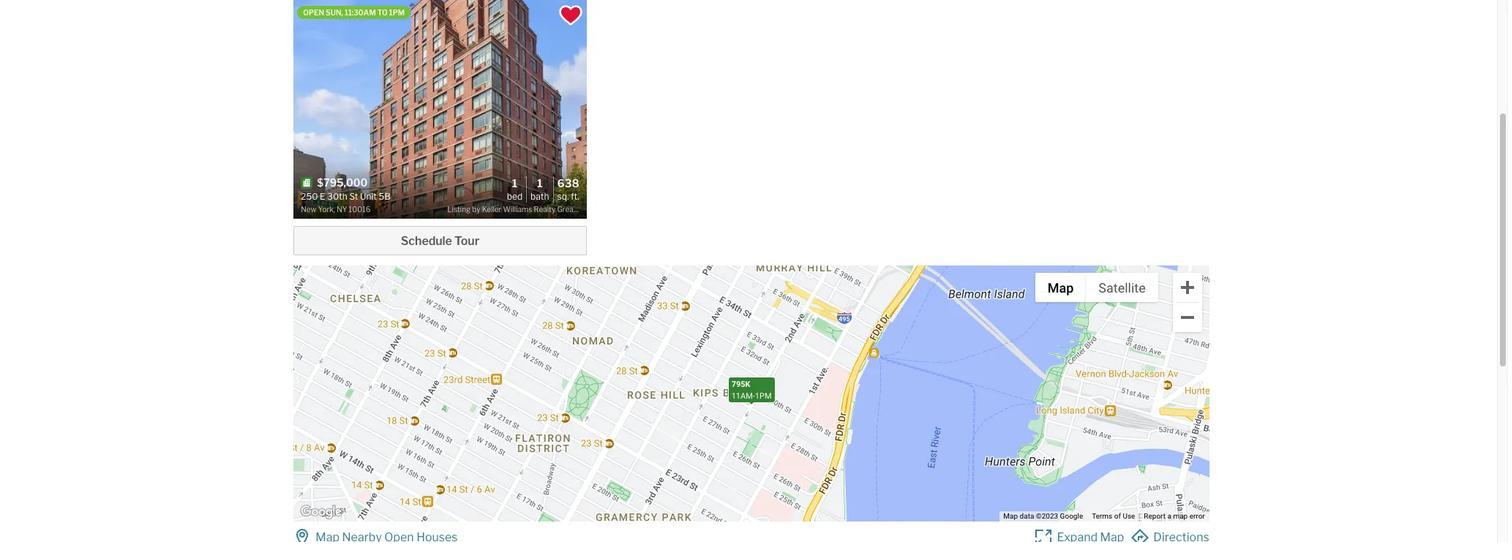 Task type: locate. For each thing, give the bounding box(es) containing it.
favorite button checkbox
[[558, 3, 583, 28]]

11am-
[[732, 392, 755, 401]]

1 for 1 bath
[[537, 177, 543, 190]]

open
[[303, 8, 324, 17]]

map left satellite
[[1048, 280, 1074, 295]]

tour
[[455, 234, 480, 248]]

of
[[1115, 513, 1121, 521]]

1
[[512, 177, 518, 190], [537, 177, 543, 190]]

schedule tour button
[[294, 226, 587, 256]]

0 horizontal spatial 1pm
[[389, 8, 405, 17]]

favorite button image
[[558, 3, 583, 28]]

1 vertical spatial 1pm
[[755, 392, 772, 401]]

795k 11am-1pm
[[732, 380, 772, 401]]

1 inside 1 bed
[[512, 177, 518, 190]]

bed
[[507, 191, 523, 202]]

1pm
[[389, 8, 405, 17], [755, 392, 772, 401]]

2 1 from the left
[[537, 177, 543, 190]]

1 up bath
[[537, 177, 543, 190]]

1 horizontal spatial map
[[1048, 280, 1074, 295]]

1 horizontal spatial 1pm
[[755, 392, 772, 401]]

0 vertical spatial map
[[1048, 280, 1074, 295]]

1 up bed
[[512, 177, 518, 190]]

a
[[1168, 513, 1172, 521]]

1 1 from the left
[[512, 177, 518, 190]]

1 inside 1 bath
[[537, 177, 543, 190]]

satellite button
[[1087, 273, 1159, 302]]

1 horizontal spatial 1
[[537, 177, 543, 190]]

map left data
[[1004, 513, 1018, 521]]

0 vertical spatial 1pm
[[389, 8, 405, 17]]

map inside popup button
[[1048, 280, 1074, 295]]

map
[[1048, 280, 1074, 295], [1004, 513, 1018, 521]]

report a map error link
[[1144, 513, 1205, 521]]

google image
[[297, 503, 346, 522]]

795k
[[732, 380, 751, 390]]

1 vertical spatial map
[[1004, 513, 1018, 521]]

schedule
[[401, 234, 452, 248]]

©2023
[[1036, 513, 1059, 521]]

0 horizontal spatial 1
[[512, 177, 518, 190]]

0 horizontal spatial map
[[1004, 513, 1018, 521]]

menu bar
[[1036, 273, 1159, 302]]

638
[[557, 177, 580, 190]]

terms
[[1092, 513, 1113, 521]]

1 for 1 bed
[[512, 177, 518, 190]]

heading
[[301, 175, 440, 215]]

satellite
[[1099, 280, 1146, 295]]



Task type: vqa. For each thing, say whether or not it's contained in the screenshot.
Report a map error LINK
yes



Task type: describe. For each thing, give the bounding box(es) containing it.
1 bath
[[531, 177, 549, 202]]

map
[[1174, 513, 1188, 521]]

ft.
[[571, 191, 580, 202]]

map data ©2023 google
[[1004, 513, 1084, 521]]

map region
[[124, 95, 1249, 542]]

map for map
[[1048, 280, 1074, 295]]

google
[[1060, 513, 1084, 521]]

photo of 250 e 30th st unit 5b, new york, ny 10016 image
[[294, 0, 587, 219]]

terms of use
[[1092, 513, 1136, 521]]

to
[[378, 8, 388, 17]]

use
[[1123, 513, 1136, 521]]

1pm inside 795k 11am-1pm
[[755, 392, 772, 401]]

11:30am
[[345, 8, 376, 17]]

data
[[1020, 513, 1035, 521]]

schedule tour
[[401, 234, 480, 248]]

report
[[1144, 513, 1166, 521]]

sun,
[[326, 8, 343, 17]]

sq.
[[557, 191, 569, 202]]

map for map data ©2023 google
[[1004, 513, 1018, 521]]

map button
[[1036, 273, 1087, 302]]

terms of use link
[[1092, 513, 1136, 521]]

menu bar containing map
[[1036, 273, 1159, 302]]

bath
[[531, 191, 549, 202]]

638 sq. ft.
[[557, 177, 580, 202]]

open sun, 11:30am to 1pm
[[303, 8, 405, 17]]

error
[[1190, 513, 1205, 521]]

1 bed
[[507, 177, 523, 202]]

report a map error
[[1144, 513, 1205, 521]]



